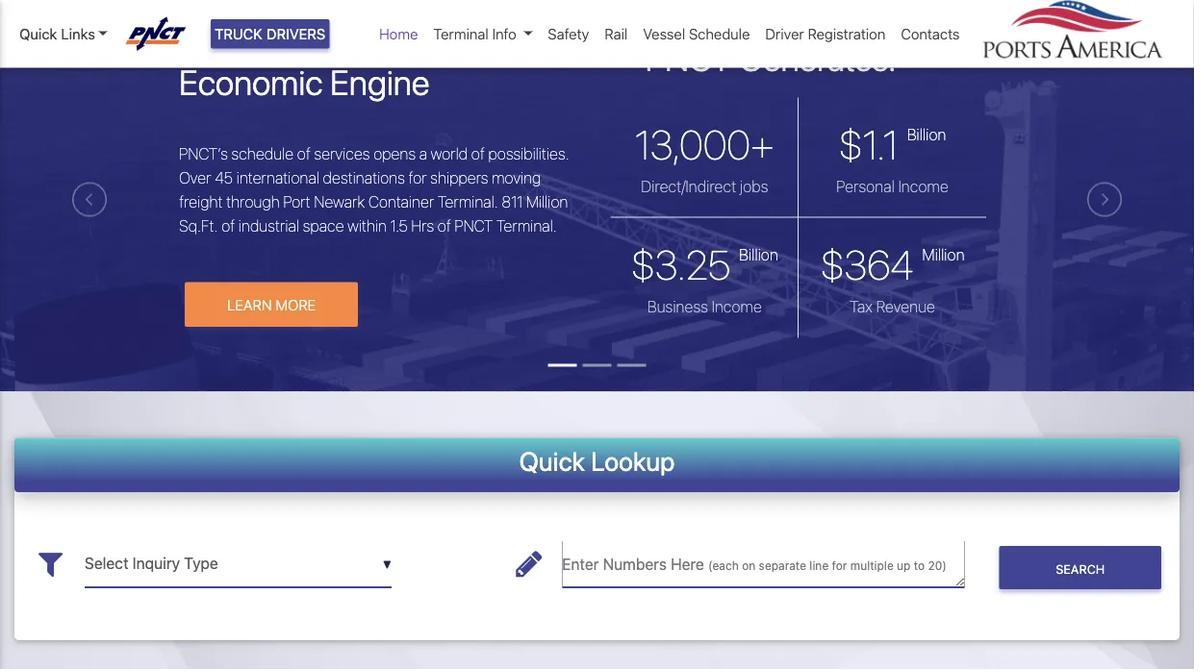 Task type: vqa. For each thing, say whether or not it's contained in the screenshot.
Search
yes



Task type: locate. For each thing, give the bounding box(es) containing it.
port
[[283, 193, 311, 212]]

1.5
[[390, 217, 408, 236]]

0 vertical spatial terminal.
[[438, 193, 498, 212]]

0 horizontal spatial billion
[[739, 246, 778, 264]]

billion inside $1.1 billion
[[907, 126, 946, 144]]

learn more button
[[185, 283, 358, 327]]

personal income
[[836, 178, 949, 196]]

million right 811
[[526, 193, 568, 212]]

1 vertical spatial million
[[922, 246, 965, 264]]

search button
[[999, 547, 1161, 591]]

for
[[409, 169, 427, 187], [832, 560, 847, 574]]

contacts link
[[893, 15, 968, 52]]

income
[[898, 178, 949, 196], [712, 298, 762, 316]]

revenue
[[876, 298, 935, 316]]

enter numbers here (each on separate line for multiple up to 20)
[[562, 556, 947, 574]]

on
[[742, 560, 756, 574]]

$3.25
[[631, 241, 731, 289]]

1 vertical spatial income
[[712, 298, 762, 316]]

1 horizontal spatial pnct
[[645, 37, 731, 78]]

learn more
[[227, 297, 316, 314]]

terminal. down 811
[[496, 217, 557, 236]]

1 horizontal spatial quick
[[519, 447, 585, 477]]

terminal.
[[438, 193, 498, 212], [496, 217, 557, 236]]

0 vertical spatial quick
[[19, 25, 57, 42]]

0 horizontal spatial million
[[526, 193, 568, 212]]

million
[[526, 193, 568, 212], [922, 246, 965, 264]]

1 vertical spatial quick
[[519, 447, 585, 477]]

pnct down the shippers
[[455, 217, 493, 236]]

schedule
[[231, 145, 294, 163]]

1 horizontal spatial million
[[922, 246, 965, 264]]

1 vertical spatial for
[[832, 560, 847, 574]]

home link
[[371, 15, 426, 52]]

business
[[647, 298, 708, 316]]

income down $1.1 billion
[[898, 178, 949, 196]]

billion down jobs
[[739, 246, 778, 264]]

0 horizontal spatial quick
[[19, 25, 57, 42]]

quick left links
[[19, 25, 57, 42]]

billion
[[907, 126, 946, 144], [739, 246, 778, 264]]

alert
[[0, 0, 1194, 8]]

1 vertical spatial pnct
[[455, 217, 493, 236]]

billion inside $3.25 billion
[[739, 246, 778, 264]]

quick links
[[19, 25, 95, 42]]

0 vertical spatial million
[[526, 193, 568, 212]]

0 vertical spatial for
[[409, 169, 427, 187]]

services
[[314, 145, 370, 163]]

space
[[303, 217, 344, 236]]

0 vertical spatial billion
[[907, 126, 946, 144]]

$3.25 billion
[[631, 241, 778, 289]]

terminal. down the shippers
[[438, 193, 498, 212]]

vessel schedule
[[643, 25, 750, 42]]

income down $3.25 billion
[[712, 298, 762, 316]]

1 horizontal spatial billion
[[907, 126, 946, 144]]

pnct
[[645, 37, 731, 78], [455, 217, 493, 236]]

search
[[1056, 562, 1105, 577]]

pnct right rail link
[[645, 37, 731, 78]]

quick left lookup
[[519, 447, 585, 477]]

0 vertical spatial pnct
[[645, 37, 731, 78]]

schedule
[[689, 25, 750, 42]]

of
[[297, 145, 311, 163], [471, 145, 485, 163], [221, 217, 235, 236], [438, 217, 451, 236]]

0 horizontal spatial pnct
[[455, 217, 493, 236]]

truck drivers
[[215, 25, 326, 42]]

quick
[[19, 25, 57, 42], [519, 447, 585, 477]]

income for $3.25
[[712, 298, 762, 316]]

engine
[[330, 62, 430, 103]]

moving
[[492, 169, 541, 187]]

0 vertical spatial income
[[898, 178, 949, 196]]

$1.1
[[839, 121, 899, 168]]

1 horizontal spatial for
[[832, 560, 847, 574]]

None text field
[[85, 541, 392, 589]]

for down a
[[409, 169, 427, 187]]

1 vertical spatial terminal.
[[496, 217, 557, 236]]

pnct inside pnct's schedule of services opens a world of possibilities. over 45 international destinations for shippers moving freight through port newark container terminal.                                 811 million sq.ft. of industrial space within 1.5 hrs of pnct terminal.
[[455, 217, 493, 236]]

million up revenue
[[922, 246, 965, 264]]

for inside enter numbers here (each on separate line for multiple up to 20)
[[832, 560, 847, 574]]

for right line
[[832, 560, 847, 574]]

direct/indirect
[[641, 178, 736, 196]]

0 horizontal spatial for
[[409, 169, 427, 187]]

quick lookup
[[519, 447, 675, 477]]

driver registration
[[765, 25, 886, 42]]

over
[[179, 169, 211, 187]]

drivers
[[266, 25, 326, 42]]

None text field
[[562, 541, 965, 589]]

container
[[368, 193, 434, 212]]

billion right $1.1
[[907, 126, 946, 144]]

quick for quick lookup
[[519, 447, 585, 477]]

0 horizontal spatial income
[[712, 298, 762, 316]]

1 horizontal spatial income
[[898, 178, 949, 196]]

1 vertical spatial billion
[[739, 246, 778, 264]]

13,000+ direct/indirect jobs
[[635, 121, 775, 196]]

safety link
[[540, 15, 597, 52]]

45
[[215, 169, 233, 187]]



Task type: describe. For each thing, give the bounding box(es) containing it.
a
[[419, 145, 427, 163]]

of right "hrs"
[[438, 217, 451, 236]]

of right world
[[471, 145, 485, 163]]

$1.1 billion
[[839, 121, 946, 168]]

here
[[671, 556, 704, 574]]

multiple
[[850, 560, 894, 574]]

driver registration link
[[758, 15, 893, 52]]

$364
[[820, 241, 914, 289]]

pnct's
[[179, 145, 228, 163]]

industrial
[[238, 217, 299, 236]]

$364 million
[[820, 241, 965, 289]]

opens
[[373, 145, 416, 163]]

world
[[431, 145, 468, 163]]

(each
[[708, 560, 739, 574]]

up
[[897, 560, 911, 574]]

terminal info link
[[426, 15, 540, 52]]

line
[[810, 560, 829, 574]]

hrs
[[411, 217, 434, 236]]

vessel
[[643, 25, 685, 42]]

learn
[[227, 297, 272, 314]]

tax revenue
[[850, 298, 935, 316]]

pnct generates:
[[645, 37, 896, 78]]

rail link
[[597, 15, 635, 52]]

welcome to port newmark container terminal image
[[0, 8, 1194, 500]]

quick links link
[[19, 23, 107, 45]]

info
[[492, 25, 516, 42]]

▼
[[383, 559, 392, 572]]

shippers
[[430, 169, 488, 187]]

through
[[226, 193, 280, 212]]

terminal
[[433, 25, 489, 42]]

income for $1.1
[[898, 178, 949, 196]]

of up "international"
[[297, 145, 311, 163]]

separate
[[759, 560, 806, 574]]

safety
[[548, 25, 589, 42]]

billion for $3.25
[[739, 246, 778, 264]]

business income
[[647, 298, 762, 316]]

811
[[502, 193, 523, 212]]

possibilities.
[[488, 145, 569, 163]]

international
[[236, 169, 319, 187]]

enter
[[562, 556, 599, 574]]

truck drivers link
[[211, 19, 329, 49]]

economic
[[179, 62, 323, 103]]

more
[[276, 297, 316, 314]]

numbers
[[603, 556, 667, 574]]

freight
[[179, 193, 223, 212]]

for inside pnct's schedule of services opens a world of possibilities. over 45 international destinations for shippers moving freight through port newark container terminal.                                 811 million sq.ft. of industrial space within 1.5 hrs of pnct terminal.
[[409, 169, 427, 187]]

pnct's schedule of services opens a world of possibilities. over 45 international destinations for shippers moving freight through port newark container terminal.                                 811 million sq.ft. of industrial space within 1.5 hrs of pnct terminal.
[[179, 145, 569, 236]]

terminal info
[[433, 25, 516, 42]]

personal
[[836, 178, 895, 196]]

to
[[914, 560, 925, 574]]

generates:
[[739, 37, 896, 78]]

within
[[348, 217, 387, 236]]

newark
[[314, 193, 365, 212]]

truck
[[215, 25, 263, 42]]

registration
[[808, 25, 886, 42]]

driver
[[765, 25, 804, 42]]

jobs
[[740, 178, 768, 196]]

vessel schedule link
[[635, 15, 758, 52]]

million inside pnct's schedule of services opens a world of possibilities. over 45 international destinations for shippers moving freight through port newark container terminal.                                 811 million sq.ft. of industrial space within 1.5 hrs of pnct terminal.
[[526, 193, 568, 212]]

million inside $364 million
[[922, 246, 965, 264]]

tax
[[850, 298, 873, 316]]

of right sq.ft.
[[221, 217, 235, 236]]

20)
[[928, 560, 947, 574]]

quick for quick links
[[19, 25, 57, 42]]

13,000+
[[635, 121, 775, 168]]

rail
[[605, 25, 628, 42]]

economic engine
[[179, 62, 430, 103]]

lookup
[[591, 447, 675, 477]]

billion for $1.1
[[907, 126, 946, 144]]

contacts
[[901, 25, 960, 42]]

home
[[379, 25, 418, 42]]

destinations
[[323, 169, 405, 187]]

links
[[61, 25, 95, 42]]

sq.ft.
[[179, 217, 218, 236]]



